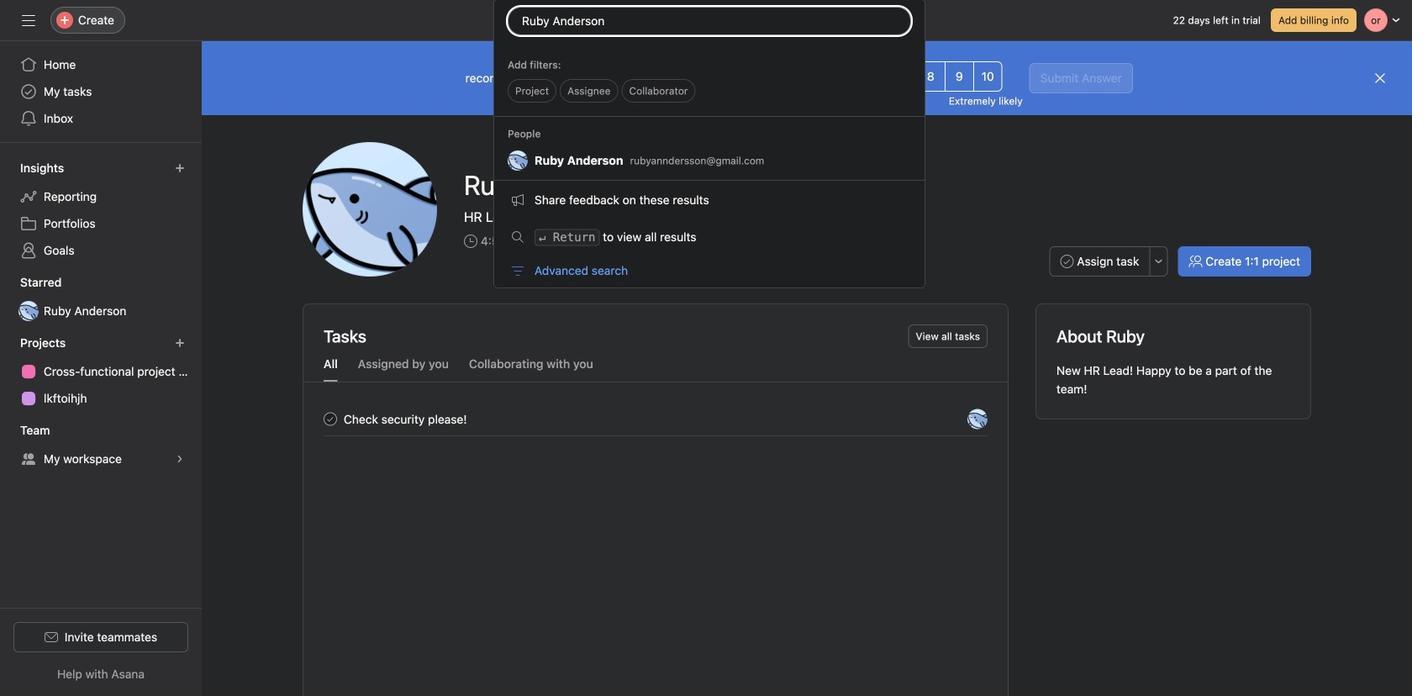 Task type: vqa. For each thing, say whether or not it's contained in the screenshot.
list box
yes



Task type: locate. For each thing, give the bounding box(es) containing it.
list item
[[304, 403, 1008, 436]]

tasks tabs tab list
[[304, 355, 1008, 383]]

option group
[[688, 61, 1003, 92]]

new project or portfolio image
[[175, 338, 185, 348]]

Mark complete checkbox
[[320, 409, 341, 429]]

remove from starred image
[[650, 178, 663, 192]]

insights element
[[0, 153, 202, 267]]

None radio
[[717, 61, 746, 92], [745, 61, 775, 92], [860, 61, 889, 92], [888, 61, 917, 92], [974, 61, 1003, 92], [717, 61, 746, 92], [745, 61, 775, 92], [860, 61, 889, 92], [888, 61, 917, 92], [974, 61, 1003, 92]]

global element
[[0, 41, 202, 142]]

list box
[[508, 7, 912, 34]]

None radio
[[688, 61, 718, 92], [774, 61, 803, 92], [802, 61, 832, 92], [831, 61, 860, 92], [917, 61, 946, 92], [945, 61, 975, 92], [688, 61, 718, 92], [774, 61, 803, 92], [802, 61, 832, 92], [831, 61, 860, 92], [917, 61, 946, 92], [945, 61, 975, 92]]



Task type: describe. For each thing, give the bounding box(es) containing it.
starred element
[[0, 267, 202, 328]]

new insights image
[[175, 163, 185, 173]]

toggle assignee popover image
[[968, 409, 988, 429]]

mark complete image
[[320, 409, 341, 429]]

teams element
[[0, 415, 202, 476]]

projects element
[[0, 328, 202, 415]]

dismiss image
[[1374, 71, 1388, 85]]

hide sidebar image
[[22, 13, 35, 27]]

see details, my workspace image
[[175, 454, 185, 464]]

Search field
[[522, 8, 897, 34]]



